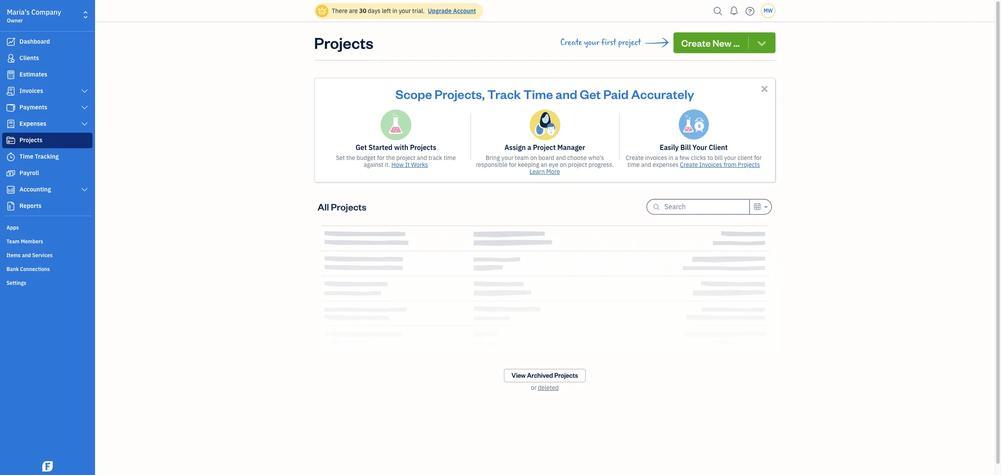 Task type: describe. For each thing, give the bounding box(es) containing it.
time tracking
[[19, 153, 59, 160]]

client image
[[6, 54, 16, 63]]

invoice image
[[6, 87, 16, 96]]

project
[[533, 143, 556, 152]]

invoices
[[645, 154, 667, 162]]

mw
[[764, 7, 773, 14]]

there are 30 days left in your trial. upgrade account
[[332, 7, 476, 15]]

for inside assign a project manager bring your team on board and choose who's responsible for keeping an eye on project progress. learn more
[[509, 161, 517, 169]]

owner
[[7, 17, 23, 24]]

1 vertical spatial get
[[356, 143, 367, 152]]

responsible
[[476, 161, 508, 169]]

apps link
[[2, 221, 93, 234]]

keeping
[[518, 161, 540, 169]]

for inside create invoices in a few clicks to bill your client for time and expenses
[[755, 154, 762, 162]]

easily bill your client
[[660, 143, 728, 152]]

and inside create invoices in a few clicks to bill your client for time and expenses
[[642, 161, 652, 169]]

invoices link
[[2, 83, 93, 99]]

payments
[[19, 103, 47, 111]]

how it works
[[392, 161, 428, 169]]

get started with projects image
[[381, 109, 412, 141]]

bill
[[681, 143, 691, 152]]

deleted
[[538, 384, 559, 392]]

expense image
[[6, 120, 16, 128]]

bill
[[715, 154, 723, 162]]

1 horizontal spatial invoices
[[700, 161, 723, 169]]

account
[[453, 7, 476, 15]]

eye
[[549, 161, 559, 169]]

estimate image
[[6, 70, 16, 79]]

team
[[515, 154, 529, 162]]

first
[[602, 38, 617, 48]]

create for create invoices in a few clicks to bill your client for time and expenses
[[626, 154, 644, 162]]

it
[[405, 161, 410, 169]]

accurately
[[632, 86, 695, 102]]

client
[[738, 154, 753, 162]]

all
[[318, 201, 329, 213]]

your left first at right top
[[584, 38, 600, 48]]

are
[[349, 7, 358, 15]]

timer image
[[6, 153, 16, 161]]

view archived projects link
[[504, 369, 586, 383]]

projects down there
[[314, 32, 374, 53]]

calendar image
[[754, 201, 762, 212]]

team
[[6, 238, 20, 245]]

with
[[394, 143, 409, 152]]

expenses
[[19, 120, 46, 128]]

2 the from the left
[[386, 154, 395, 162]]

archived
[[527, 371, 553, 380]]

scope projects, track time and get paid accurately
[[396, 86, 695, 102]]

create invoices in a few clicks to bill your client for time and expenses
[[626, 154, 762, 169]]

accounting
[[19, 185, 51, 193]]

invoices inside main element
[[19, 87, 43, 95]]

report image
[[6, 202, 16, 211]]

easily
[[660, 143, 679, 152]]

board
[[539, 154, 555, 162]]

money image
[[6, 169, 16, 178]]

left
[[382, 7, 391, 15]]

chevron large down image for payments
[[81, 104, 89, 111]]

reports link
[[2, 198, 93, 214]]

bank connections
[[6, 266, 50, 272]]

dashboard image
[[6, 38, 16, 46]]

caretdown image
[[763, 202, 768, 212]]

upgrade
[[428, 7, 452, 15]]

accounting link
[[2, 182, 93, 198]]

who's
[[589, 154, 604, 162]]

freshbooks image
[[41, 461, 54, 472]]

assign a project manager bring your team on board and choose who's responsible for keeping an eye on project progress. learn more
[[476, 143, 614, 176]]

and inside assign a project manager bring your team on board and choose who's responsible for keeping an eye on project progress. learn more
[[556, 154, 566, 162]]

or
[[531, 384, 537, 392]]

track
[[429, 154, 443, 162]]

tracking
[[35, 153, 59, 160]]

create new … button
[[674, 32, 776, 53]]

started
[[369, 143, 393, 152]]

0 horizontal spatial on
[[531, 154, 537, 162]]

deleted link
[[538, 384, 559, 392]]

assign a project manager image
[[530, 109, 560, 141]]

time tracking link
[[2, 149, 93, 165]]

paid
[[604, 86, 629, 102]]

create your first project
[[561, 38, 641, 48]]

easily bill your client image
[[679, 109, 709, 140]]

projects,
[[435, 86, 485, 102]]

how
[[392, 161, 404, 169]]

works
[[411, 161, 428, 169]]

team members
[[6, 238, 43, 245]]

settings link
[[2, 276, 93, 289]]

crown image
[[318, 6, 327, 15]]



Task type: vqa. For each thing, say whether or not it's contained in the screenshot.


Task type: locate. For each thing, give the bounding box(es) containing it.
and inside main element
[[22, 252, 31, 259]]

choose
[[568, 154, 587, 162]]

mw button
[[761, 3, 776, 18]]

2 horizontal spatial for
[[755, 154, 762, 162]]

1 horizontal spatial for
[[509, 161, 517, 169]]

chevron large down image up "projects" link on the top
[[81, 121, 89, 128]]

for left the it.
[[377, 154, 385, 162]]

1 horizontal spatial project
[[568, 161, 588, 169]]

get started with projects
[[356, 143, 437, 152]]

project down the with
[[397, 154, 416, 162]]

and up assign a project manager image
[[556, 86, 578, 102]]

create for create invoices from projects
[[680, 161, 698, 169]]

0 horizontal spatial invoices
[[19, 87, 43, 95]]

view
[[512, 371, 526, 380]]

projects link
[[2, 133, 93, 148]]

create down bill
[[680, 161, 698, 169]]

settings
[[6, 280, 26, 286]]

0 horizontal spatial project
[[397, 154, 416, 162]]

bank connections link
[[2, 262, 93, 275]]

time inside create invoices in a few clicks to bill your client for time and expenses
[[628, 161, 640, 169]]

payment image
[[6, 103, 16, 112]]

1 vertical spatial chevron large down image
[[81, 186, 89, 193]]

create left invoices
[[626, 154, 644, 162]]

expenses
[[653, 161, 679, 169]]

chevron large down image
[[81, 88, 89, 95], [81, 186, 89, 193]]

time inside main element
[[19, 153, 33, 160]]

project inside set the budget for the project and track time against it.
[[397, 154, 416, 162]]

chevron large down image up expenses 'link'
[[81, 104, 89, 111]]

0 horizontal spatial in
[[393, 7, 398, 15]]

manager
[[558, 143, 585, 152]]

create left new
[[682, 37, 711, 49]]

1 vertical spatial invoices
[[700, 161, 723, 169]]

items and services
[[6, 252, 53, 259]]

projects inside main element
[[19, 136, 42, 144]]

a up team
[[528, 143, 532, 152]]

maria's
[[7, 8, 30, 16]]

the down get started with projects
[[386, 154, 395, 162]]

payments link
[[2, 100, 93, 115]]

a inside assign a project manager bring your team on board and choose who's responsible for keeping an eye on project progress. learn more
[[528, 143, 532, 152]]

on right eye
[[560, 161, 567, 169]]

a left the few
[[675, 154, 679, 162]]

members
[[21, 238, 43, 245]]

in down easily
[[669, 154, 674, 162]]

1 horizontal spatial the
[[386, 154, 395, 162]]

1 vertical spatial chevron large down image
[[81, 121, 89, 128]]

create inside create invoices in a few clicks to bill your client for time and expenses
[[626, 154, 644, 162]]

in
[[393, 7, 398, 15], [669, 154, 674, 162]]

items and services link
[[2, 249, 93, 262]]

project
[[619, 38, 641, 48], [397, 154, 416, 162], [568, 161, 588, 169]]

budget
[[357, 154, 376, 162]]

projects inside view archived projects or deleted
[[555, 371, 578, 380]]

clients
[[19, 54, 39, 62]]

chevron large down image
[[81, 104, 89, 111], [81, 121, 89, 128]]

company
[[31, 8, 61, 16]]

create for create new …
[[682, 37, 711, 49]]

learn
[[530, 168, 545, 176]]

time right track
[[444, 154, 456, 162]]

2 horizontal spatial project
[[619, 38, 641, 48]]

items
[[6, 252, 21, 259]]

clicks
[[691, 154, 707, 162]]

scope
[[396, 86, 432, 102]]

create inside dropdown button
[[682, 37, 711, 49]]

project right first at right top
[[619, 38, 641, 48]]

and inside set the budget for the project and track time against it.
[[417, 154, 427, 162]]

a
[[528, 143, 532, 152], [675, 154, 679, 162]]

2 chevron large down image from the top
[[81, 121, 89, 128]]

for left "keeping"
[[509, 161, 517, 169]]

team members link
[[2, 235, 93, 248]]

projects right all
[[331, 201, 367, 213]]

against
[[364, 161, 384, 169]]

2 chevron large down image from the top
[[81, 186, 89, 193]]

projects up deleted link at the bottom right of page
[[555, 371, 578, 380]]

projects down expenses
[[19, 136, 42, 144]]

invoices
[[19, 87, 43, 95], [700, 161, 723, 169]]

close image
[[760, 84, 770, 94]]

time up assign a project manager image
[[524, 86, 553, 102]]

0 vertical spatial get
[[580, 86, 601, 102]]

your
[[693, 143, 708, 152]]

trial.
[[412, 7, 425, 15]]

your down assign
[[502, 154, 514, 162]]

in inside create invoices in a few clicks to bill your client for time and expenses
[[669, 154, 674, 162]]

create new …
[[682, 37, 740, 49]]

0 horizontal spatial get
[[356, 143, 367, 152]]

services
[[32, 252, 53, 259]]

get up budget
[[356, 143, 367, 152]]

1 vertical spatial in
[[669, 154, 674, 162]]

create invoices from projects
[[680, 161, 760, 169]]

bank
[[6, 266, 19, 272]]

0 horizontal spatial for
[[377, 154, 385, 162]]

time
[[524, 86, 553, 102], [19, 153, 33, 160]]

chevron large down image for accounting
[[81, 186, 89, 193]]

1 horizontal spatial on
[[560, 161, 567, 169]]

the
[[346, 154, 355, 162], [386, 154, 395, 162]]

and
[[556, 86, 578, 102], [417, 154, 427, 162], [556, 154, 566, 162], [642, 161, 652, 169], [22, 252, 31, 259]]

days
[[368, 7, 381, 15]]

chevron large down image down the payroll link
[[81, 186, 89, 193]]

to
[[708, 154, 714, 162]]

more
[[547, 168, 560, 176]]

your inside assign a project manager bring your team on board and choose who's responsible for keeping an eye on project progress. learn more
[[502, 154, 514, 162]]

0 horizontal spatial the
[[346, 154, 355, 162]]

a inside create invoices in a few clicks to bill your client for time and expenses
[[675, 154, 679, 162]]

30
[[359, 7, 367, 15]]

1 chevron large down image from the top
[[81, 88, 89, 95]]

notifications image
[[728, 2, 741, 19]]

payroll
[[19, 169, 39, 177]]

clients link
[[2, 51, 93, 66]]

chevron large down image for invoices
[[81, 88, 89, 95]]

from
[[724, 161, 737, 169]]

time right timer image
[[19, 153, 33, 160]]

project image
[[6, 136, 16, 145]]

all projects
[[318, 201, 367, 213]]

1 chevron large down image from the top
[[81, 104, 89, 111]]

upgrade account link
[[426, 7, 476, 15]]

project inside assign a project manager bring your team on board and choose who's responsible for keeping an eye on project progress. learn more
[[568, 161, 588, 169]]

set
[[336, 154, 345, 162]]

0 horizontal spatial a
[[528, 143, 532, 152]]

your
[[399, 7, 411, 15], [584, 38, 600, 48], [502, 154, 514, 162], [725, 154, 737, 162]]

maria's company owner
[[7, 8, 61, 24]]

go to help image
[[744, 5, 757, 18]]

1 horizontal spatial a
[[675, 154, 679, 162]]

0 vertical spatial invoices
[[19, 87, 43, 95]]

apps
[[6, 224, 19, 231]]

reports
[[19, 202, 41, 210]]

track
[[488, 86, 521, 102]]

for inside set the budget for the project and track time against it.
[[377, 154, 385, 162]]

on
[[531, 154, 537, 162], [560, 161, 567, 169]]

assign
[[505, 143, 526, 152]]

0 vertical spatial a
[[528, 143, 532, 152]]

for right client
[[755, 154, 762, 162]]

time inside set the budget for the project and track time against it.
[[444, 154, 456, 162]]

1 horizontal spatial in
[[669, 154, 674, 162]]

chevron large down image inside accounting link
[[81, 186, 89, 193]]

dashboard link
[[2, 34, 93, 50]]

1 horizontal spatial time
[[628, 161, 640, 169]]

1 vertical spatial time
[[19, 153, 33, 160]]

projects up track
[[410, 143, 437, 152]]

create for create your first project
[[561, 38, 582, 48]]

your left trial.
[[399, 7, 411, 15]]

chevron large down image inside payments link
[[81, 104, 89, 111]]

chevrondown image
[[756, 37, 768, 49]]

set the budget for the project and track time against it.
[[336, 154, 456, 169]]

your right bill
[[725, 154, 737, 162]]

chart image
[[6, 185, 16, 194]]

0 horizontal spatial time
[[19, 153, 33, 160]]

1 vertical spatial a
[[675, 154, 679, 162]]

chevron large down image for expenses
[[81, 121, 89, 128]]

create left first at right top
[[561, 38, 582, 48]]

get left paid at top right
[[580, 86, 601, 102]]

0 vertical spatial chevron large down image
[[81, 104, 89, 111]]

there
[[332, 7, 348, 15]]

Search text field
[[665, 200, 750, 214]]

and left expenses
[[642, 161, 652, 169]]

new
[[713, 37, 732, 49]]

the right set at the top of page
[[346, 154, 355, 162]]

estimates link
[[2, 67, 93, 83]]

0 vertical spatial in
[[393, 7, 398, 15]]

dashboard
[[19, 38, 50, 45]]

in right the left
[[393, 7, 398, 15]]

expenses link
[[2, 116, 93, 132]]

and left track
[[417, 154, 427, 162]]

get
[[580, 86, 601, 102], [356, 143, 367, 152]]

1 the from the left
[[346, 154, 355, 162]]

1 horizontal spatial get
[[580, 86, 601, 102]]

1 horizontal spatial time
[[524, 86, 553, 102]]

few
[[680, 154, 690, 162]]

payroll link
[[2, 166, 93, 181]]

estimates
[[19, 70, 47, 78]]

projects right from at the top right of page
[[738, 161, 760, 169]]

and right board
[[556, 154, 566, 162]]

and right items
[[22, 252, 31, 259]]

view archived projects or deleted
[[512, 371, 578, 392]]

create
[[682, 37, 711, 49], [561, 38, 582, 48], [626, 154, 644, 162], [680, 161, 698, 169]]

your inside create invoices in a few clicks to bill your client for time and expenses
[[725, 154, 737, 162]]

chevron large down image up payments link in the left of the page
[[81, 88, 89, 95]]

projects
[[314, 32, 374, 53], [19, 136, 42, 144], [410, 143, 437, 152], [738, 161, 760, 169], [331, 201, 367, 213], [555, 371, 578, 380]]

0 horizontal spatial time
[[444, 154, 456, 162]]

0 vertical spatial chevron large down image
[[81, 88, 89, 95]]

main element
[[0, 0, 117, 475]]

0 vertical spatial time
[[524, 86, 553, 102]]

time left invoices
[[628, 161, 640, 169]]

project down manager
[[568, 161, 588, 169]]

an
[[541, 161, 548, 169]]

search image
[[712, 5, 725, 18]]

on right team
[[531, 154, 537, 162]]

it.
[[385, 161, 390, 169]]



